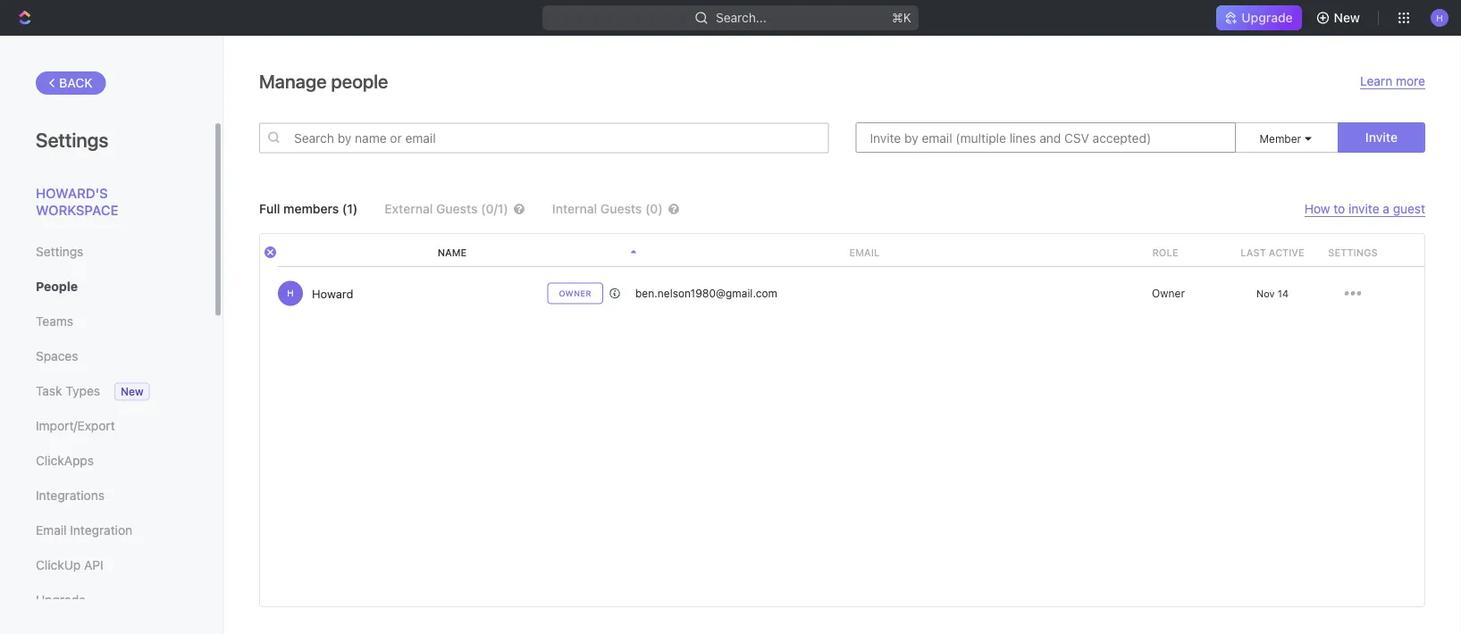 Task type: vqa. For each thing, say whether or not it's contained in the screenshot.
14
yes



Task type: describe. For each thing, give the bounding box(es) containing it.
nov
[[1257, 288, 1275, 299]]

internal
[[552, 202, 597, 216]]

types
[[66, 384, 100, 399]]

search...
[[716, 10, 767, 25]]

guests for internal
[[601, 202, 642, 216]]

upgrade inside settings element
[[36, 593, 86, 608]]

teams link
[[36, 307, 178, 337]]

settings inside settings link
[[36, 244, 83, 259]]

settings down how to invite a guest link
[[1329, 247, 1378, 258]]

integrations
[[36, 489, 105, 503]]

0 vertical spatial upgrade link
[[1217, 5, 1302, 30]]

people
[[36, 279, 78, 294]]

manage
[[259, 70, 327, 92]]

external
[[385, 202, 433, 216]]

integrations link
[[36, 481, 178, 511]]

owner button
[[1146, 287, 1185, 300]]

full
[[259, 202, 280, 216]]

clickup
[[36, 558, 81, 573]]

0 horizontal spatial owner
[[559, 289, 592, 298]]

clickup api
[[36, 558, 103, 573]]

how to invite a guest link
[[1305, 202, 1426, 217]]

learn
[[1361, 74, 1393, 88]]

a
[[1383, 202, 1390, 216]]

Search by name or email text field
[[259, 123, 829, 153]]

(0/1)
[[481, 202, 509, 216]]

task
[[36, 384, 62, 399]]

(1)
[[342, 202, 358, 216]]

last
[[1241, 247, 1266, 258]]

email integration link
[[36, 516, 178, 546]]

last active
[[1241, 247, 1305, 258]]

external guests (0/1)
[[385, 202, 509, 216]]

spaces link
[[36, 341, 178, 372]]

howard
[[312, 287, 353, 300]]

settings element
[[0, 36, 223, 635]]

manage people
[[259, 70, 388, 92]]

howard's workspace
[[36, 185, 118, 218]]

member
[[1260, 132, 1302, 145]]

new inside button
[[1334, 10, 1361, 25]]

spaces
[[36, 349, 78, 364]]

Invite by email (multiple lines and CSV accepted) text field
[[856, 122, 1236, 153]]

email for email
[[850, 247, 880, 258]]



Task type: locate. For each thing, give the bounding box(es) containing it.
2 guests from the left
[[601, 202, 642, 216]]

people link
[[36, 272, 178, 302]]

⌘k
[[892, 10, 912, 25]]

h button
[[1426, 4, 1454, 32]]

guests left (0/1)
[[436, 202, 478, 216]]

1 vertical spatial upgrade link
[[36, 586, 178, 616]]

h
[[1437, 12, 1443, 23], [287, 288, 294, 299]]

clickapps
[[36, 454, 94, 468]]

settings
[[36, 128, 109, 151], [36, 244, 83, 259], [1329, 247, 1378, 258]]

email for email integration
[[36, 523, 67, 538]]

email inside settings element
[[36, 523, 67, 538]]

0 vertical spatial new
[[1334, 10, 1361, 25]]

upgrade down the clickup
[[36, 593, 86, 608]]

internal guests (0) button
[[552, 202, 707, 216]]

owner down role
[[1152, 287, 1185, 300]]

settings link
[[36, 237, 178, 267]]

invite
[[1366, 130, 1398, 145]]

import/export
[[36, 419, 115, 434]]

settings up 'howard's'
[[36, 128, 109, 151]]

1 horizontal spatial email
[[850, 247, 880, 258]]

name
[[438, 247, 467, 258]]

0 horizontal spatial upgrade
[[36, 593, 86, 608]]

1 horizontal spatial owner
[[1152, 287, 1185, 300]]

0 horizontal spatial email
[[36, 523, 67, 538]]

people
[[331, 70, 388, 92]]

email
[[850, 247, 880, 258], [36, 523, 67, 538]]

1 guests from the left
[[436, 202, 478, 216]]

teams
[[36, 314, 73, 329]]

clickapps link
[[36, 446, 178, 476]]

role
[[1153, 247, 1179, 258]]

back
[[59, 76, 93, 90]]

1 horizontal spatial guests
[[601, 202, 642, 216]]

1 horizontal spatial upgrade
[[1242, 10, 1293, 25]]

0 vertical spatial upgrade
[[1242, 10, 1293, 25]]

guests
[[436, 202, 478, 216], [601, 202, 642, 216]]

member button
[[1260, 132, 1314, 145]]

more
[[1396, 74, 1426, 88]]

owner
[[1152, 287, 1185, 300], [559, 289, 592, 298]]

1 vertical spatial h
[[287, 288, 294, 299]]

upgrade left new button
[[1242, 10, 1293, 25]]

0 horizontal spatial upgrade link
[[36, 586, 178, 616]]

settings up people
[[36, 244, 83, 259]]

active
[[1269, 247, 1305, 258]]

upgrade link
[[1217, 5, 1302, 30], [36, 586, 178, 616]]

nov 14
[[1257, 288, 1289, 299]]

clickup api link
[[36, 551, 178, 581]]

invite
[[1349, 202, 1380, 216]]

ben.nelson1980@gmail.com
[[636, 287, 778, 300]]

email integration
[[36, 523, 132, 538]]

learn more
[[1361, 74, 1426, 88]]

1 horizontal spatial h
[[1437, 12, 1443, 23]]

1 horizontal spatial new
[[1334, 10, 1361, 25]]

guests for external
[[436, 202, 478, 216]]

1 vertical spatial upgrade
[[36, 593, 86, 608]]

full members (1) button
[[259, 202, 358, 216]]

(0)
[[645, 202, 663, 216]]

howard's
[[36, 185, 108, 201]]

1 vertical spatial email
[[36, 523, 67, 538]]

members
[[283, 202, 339, 216]]

internal guests (0)
[[552, 202, 663, 216]]

new
[[1334, 10, 1361, 25], [121, 386, 144, 398]]

1 vertical spatial new
[[121, 386, 144, 398]]

to
[[1334, 202, 1346, 216]]

owner down internal at the top left
[[559, 289, 592, 298]]

full members (1)
[[259, 202, 358, 216]]

api
[[84, 558, 103, 573]]

0 vertical spatial email
[[850, 247, 880, 258]]

integration
[[70, 523, 132, 538]]

how to invite a guest
[[1305, 202, 1426, 216]]

1 horizontal spatial upgrade link
[[1217, 5, 1302, 30]]

0 horizontal spatial new
[[121, 386, 144, 398]]

guests left '(0)'
[[601, 202, 642, 216]]

import/export link
[[36, 411, 178, 442]]

how
[[1305, 202, 1331, 216]]

back link
[[36, 72, 106, 95]]

new button
[[1309, 4, 1371, 32]]

h inside dropdown button
[[1437, 12, 1443, 23]]

new inside settings element
[[121, 386, 144, 398]]

workspace
[[36, 202, 118, 218]]

external guests (0/1) button
[[385, 202, 525, 216]]

0 horizontal spatial h
[[287, 288, 294, 299]]

0 vertical spatial h
[[1437, 12, 1443, 23]]

upgrade
[[1242, 10, 1293, 25], [36, 593, 86, 608]]

0 horizontal spatial guests
[[436, 202, 478, 216]]

invite button
[[1338, 122, 1426, 153]]

14
[[1278, 288, 1289, 299]]

guest
[[1393, 202, 1426, 216]]

upgrade link left new button
[[1217, 5, 1302, 30]]

task types
[[36, 384, 100, 399]]

upgrade link down clickup api link
[[36, 586, 178, 616]]



